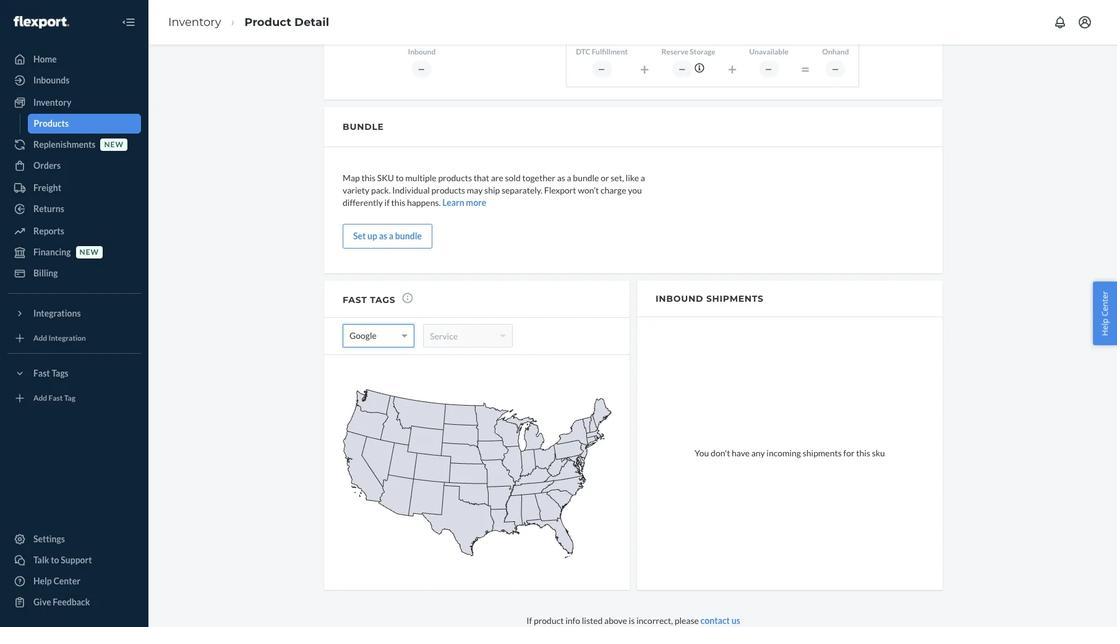 Task type: locate. For each thing, give the bounding box(es) containing it.
+ right info circle image
[[728, 59, 737, 78]]

as right the up
[[379, 231, 387, 241]]

a
[[567, 173, 572, 183], [641, 173, 645, 183], [389, 231, 394, 241]]

fast up add fast tag on the bottom of page
[[33, 368, 50, 379]]

add left integration
[[33, 334, 47, 343]]

help inside button
[[1100, 319, 1111, 336]]

1 vertical spatial help center
[[33, 576, 80, 587]]

0 vertical spatial center
[[1100, 291, 1111, 317]]

1 horizontal spatial tags
[[370, 295, 396, 306]]

this right "for"
[[857, 448, 871, 459]]

+ left info circle image
[[640, 59, 649, 78]]

1 horizontal spatial help center
[[1100, 291, 1111, 336]]

0 horizontal spatial help
[[33, 576, 52, 587]]

close navigation image
[[121, 15, 136, 30]]

settings
[[33, 534, 65, 545]]

2 vertical spatial fast
[[49, 394, 63, 403]]

financing
[[33, 247, 71, 257]]

0 horizontal spatial a
[[389, 231, 394, 241]]

a right like
[[641, 173, 645, 183]]

are
[[491, 173, 504, 183]]

0 horizontal spatial to
[[51, 555, 59, 566]]

0 vertical spatial inventory link
[[168, 15, 221, 29]]

info circle image
[[695, 63, 704, 73]]

bundle right the up
[[395, 231, 422, 241]]

you don't have any incoming shipments for this sku
[[695, 448, 885, 459]]

bundle up the won't
[[573, 173, 599, 183]]

bundle inside map this sku to multiple products that are sold together as a bundle or set, like a variety pack. individual products may ship separately. flexport won't charge you differently if this happens.
[[573, 173, 599, 183]]

1 vertical spatial to
[[51, 555, 59, 566]]

0 horizontal spatial center
[[54, 576, 80, 587]]

have
[[732, 448, 750, 459]]

integrations
[[33, 308, 81, 319]]

0 vertical spatial inventory
[[168, 15, 221, 29]]

0 horizontal spatial tags
[[52, 368, 69, 379]]

sold
[[505, 173, 521, 183]]

pack.
[[371, 185, 391, 195]]

1 horizontal spatial +
[[728, 59, 737, 78]]

1 horizontal spatial as
[[557, 173, 565, 183]]

0 vertical spatial bundle
[[573, 173, 599, 183]]

1 horizontal spatial new
[[104, 140, 124, 149]]

please
[[675, 616, 699, 626]]

a up 'flexport'
[[567, 173, 572, 183]]

returns
[[33, 204, 64, 214]]

1 horizontal spatial to
[[396, 173, 404, 183]]

home link
[[7, 50, 141, 69]]

1 vertical spatial inventory
[[33, 97, 71, 108]]

1 vertical spatial help
[[33, 576, 52, 587]]

this right if
[[391, 197, 406, 208]]

inbound for inbound
[[408, 47, 436, 56]]

2 vertical spatial this
[[857, 448, 871, 459]]

tag
[[64, 394, 75, 403]]

5 ― from the left
[[832, 64, 840, 73]]

flexport
[[544, 185, 576, 195]]

1 + from the left
[[640, 59, 649, 78]]

1 vertical spatial tags
[[52, 368, 69, 379]]

learn more
[[443, 197, 487, 208]]

― for onhand
[[832, 64, 840, 73]]

0 vertical spatial new
[[104, 140, 124, 149]]

support
[[61, 555, 92, 566]]

1 vertical spatial bundle
[[395, 231, 422, 241]]

google
[[350, 331, 377, 341]]

add left tag at bottom
[[33, 394, 47, 403]]

1 horizontal spatial center
[[1100, 291, 1111, 317]]

this left "sku"
[[362, 173, 376, 183]]

0 vertical spatial tags
[[370, 295, 396, 306]]

new
[[104, 140, 124, 149], [80, 248, 99, 257]]

new for replenishments
[[104, 140, 124, 149]]

map this sku to multiple products that are sold together as a bundle or set, like a variety pack. individual products may ship separately. flexport won't charge you differently if this happens.
[[343, 173, 645, 208]]

2 horizontal spatial a
[[641, 173, 645, 183]]

1 vertical spatial as
[[379, 231, 387, 241]]

open account menu image
[[1078, 15, 1093, 30]]

to inside talk to support button
[[51, 555, 59, 566]]

0 vertical spatial fast tags
[[343, 295, 396, 306]]

a right the up
[[389, 231, 394, 241]]

0 vertical spatial inbound
[[408, 47, 436, 56]]

service
[[430, 331, 458, 341]]

tags
[[370, 295, 396, 306], [52, 368, 69, 379]]

0 horizontal spatial inventory
[[33, 97, 71, 108]]

0 horizontal spatial bundle
[[395, 231, 422, 241]]

tags up google
[[370, 295, 396, 306]]

add
[[33, 334, 47, 343], [33, 394, 47, 403]]

1 vertical spatial new
[[80, 248, 99, 257]]

add inside add integration link
[[33, 334, 47, 343]]

1 add from the top
[[33, 334, 47, 343]]

new for financing
[[80, 248, 99, 257]]

products
[[34, 118, 69, 129]]

fast left tag at bottom
[[49, 394, 63, 403]]

―
[[418, 64, 426, 73], [598, 64, 606, 73], [679, 64, 687, 73], [765, 64, 773, 73], [832, 64, 840, 73]]

to right talk
[[51, 555, 59, 566]]

inbounds link
[[7, 71, 141, 90]]

as
[[557, 173, 565, 183], [379, 231, 387, 241]]

product
[[245, 15, 291, 29]]

1 vertical spatial this
[[391, 197, 406, 208]]

as up 'flexport'
[[557, 173, 565, 183]]

0 vertical spatial this
[[362, 173, 376, 183]]

bundle inside button
[[395, 231, 422, 241]]

0 vertical spatial products
[[438, 173, 472, 183]]

if
[[385, 197, 390, 208]]

add inside add fast tag link
[[33, 394, 47, 403]]

0 vertical spatial help center
[[1100, 291, 1111, 336]]

1 ― from the left
[[418, 64, 426, 73]]

ship
[[485, 185, 500, 195]]

1 vertical spatial inbound
[[656, 293, 704, 304]]

us
[[732, 616, 741, 626]]

0 vertical spatial as
[[557, 173, 565, 183]]

you
[[695, 448, 709, 459]]

help center button
[[1094, 282, 1118, 346]]

0 horizontal spatial fast tags
[[33, 368, 69, 379]]

help center inside help center button
[[1100, 291, 1111, 336]]

0 horizontal spatial new
[[80, 248, 99, 257]]

inventory inside 'inventory' link
[[33, 97, 71, 108]]

add integration link
[[7, 329, 141, 348]]

sku
[[872, 448, 885, 459]]

learn
[[443, 197, 465, 208]]

may
[[467, 185, 483, 195]]

1 vertical spatial center
[[54, 576, 80, 587]]

a inside button
[[389, 231, 394, 241]]

billing link
[[7, 264, 141, 283]]

info
[[566, 616, 580, 626]]

fast tags up add fast tag on the bottom of page
[[33, 368, 69, 379]]

2 horizontal spatial this
[[857, 448, 871, 459]]

fast tags
[[343, 295, 396, 306], [33, 368, 69, 379]]

give
[[33, 597, 51, 608]]

1 horizontal spatial inventory link
[[168, 15, 221, 29]]

1 horizontal spatial this
[[391, 197, 406, 208]]

products
[[438, 173, 472, 183], [432, 185, 465, 195]]

storage
[[690, 47, 716, 56]]

inventory link
[[168, 15, 221, 29], [7, 93, 141, 113]]

0 vertical spatial to
[[396, 173, 404, 183]]

help center
[[1100, 291, 1111, 336], [33, 576, 80, 587]]

2 add from the top
[[33, 394, 47, 403]]

feedback
[[53, 597, 90, 608]]

unavailable
[[750, 47, 789, 56]]

new down products link
[[104, 140, 124, 149]]

1 horizontal spatial a
[[567, 173, 572, 183]]

4 ― from the left
[[765, 64, 773, 73]]

set up as a bundle button
[[343, 224, 433, 249]]

to right "sku"
[[396, 173, 404, 183]]

inventory
[[168, 15, 221, 29], [33, 97, 71, 108]]

1 vertical spatial inventory link
[[7, 93, 141, 113]]

0 horizontal spatial inbound
[[408, 47, 436, 56]]

1 vertical spatial add
[[33, 394, 47, 403]]

reserve storage
[[662, 47, 716, 56]]

fast up google
[[343, 295, 367, 306]]

1 vertical spatial products
[[432, 185, 465, 195]]

above
[[605, 616, 627, 626]]

1 vertical spatial fast
[[33, 368, 50, 379]]

0 vertical spatial help
[[1100, 319, 1111, 336]]

new down reports link
[[80, 248, 99, 257]]

product detail
[[245, 15, 329, 29]]

products up learn
[[432, 185, 465, 195]]

0 horizontal spatial help center
[[33, 576, 80, 587]]

0 horizontal spatial as
[[379, 231, 387, 241]]

1 horizontal spatial help
[[1100, 319, 1111, 336]]

― for dtc fulfillment
[[598, 64, 606, 73]]

products up may at the left
[[438, 173, 472, 183]]

talk to support
[[33, 555, 92, 566]]

2 + from the left
[[728, 59, 737, 78]]

products link
[[28, 114, 141, 134]]

1 horizontal spatial bundle
[[573, 173, 599, 183]]

1 horizontal spatial inventory
[[168, 15, 221, 29]]

to
[[396, 173, 404, 183], [51, 555, 59, 566]]

fast tags up google
[[343, 295, 396, 306]]

fast
[[343, 295, 367, 306], [33, 368, 50, 379], [49, 394, 63, 403]]

0 horizontal spatial +
[[640, 59, 649, 78]]

more
[[466, 197, 487, 208]]

2 ― from the left
[[598, 64, 606, 73]]

1 vertical spatial fast tags
[[33, 368, 69, 379]]

inbounds
[[33, 75, 70, 85]]

tags up add fast tag on the bottom of page
[[52, 368, 69, 379]]

1 horizontal spatial inbound
[[656, 293, 704, 304]]

3 ― from the left
[[679, 64, 687, 73]]

listed
[[582, 616, 603, 626]]

0 vertical spatial add
[[33, 334, 47, 343]]



Task type: vqa. For each thing, say whether or not it's contained in the screenshot.
the Create Order link
no



Task type: describe. For each thing, give the bounding box(es) containing it.
product detail link
[[245, 15, 329, 29]]

reports link
[[7, 222, 141, 241]]

charge
[[601, 185, 627, 195]]

orders
[[33, 160, 61, 171]]

variety
[[343, 185, 370, 195]]

product
[[534, 616, 564, 626]]

fast inside dropdown button
[[33, 368, 50, 379]]

shipments
[[707, 293, 764, 304]]

orders link
[[7, 156, 141, 176]]

don't
[[711, 448, 730, 459]]

talk to support button
[[7, 551, 141, 571]]

fulfillment
[[592, 47, 628, 56]]

home
[[33, 54, 57, 64]]

as inside button
[[379, 231, 387, 241]]

billing
[[33, 268, 58, 278]]

inbound shipments
[[656, 293, 764, 304]]

separately.
[[502, 185, 543, 195]]

― for unavailable
[[765, 64, 773, 73]]

incoming
[[767, 448, 801, 459]]

0 horizontal spatial this
[[362, 173, 376, 183]]

fast tags button
[[7, 364, 141, 384]]

happens.
[[407, 197, 441, 208]]

inventory link inside the breadcrumbs navigation
[[168, 15, 221, 29]]

map
[[343, 173, 360, 183]]

center inside button
[[1100, 291, 1111, 317]]

talk
[[33, 555, 49, 566]]

― for reserve storage
[[679, 64, 687, 73]]

incorrect,
[[637, 616, 673, 626]]

as inside map this sku to multiple products that are sold together as a bundle or set, like a variety pack. individual products may ship separately. flexport won't charge you differently if this happens.
[[557, 173, 565, 183]]

that
[[474, 173, 489, 183]]

learn more button
[[443, 197, 487, 209]]

returns link
[[7, 199, 141, 219]]

add fast tag link
[[7, 389, 141, 408]]

tags inside dropdown button
[[52, 368, 69, 379]]

contact us button
[[701, 615, 741, 627]]

give feedback
[[33, 597, 90, 608]]

detail
[[295, 15, 329, 29]]

differently
[[343, 197, 383, 208]]

onhand
[[823, 47, 849, 56]]

integrations button
[[7, 304, 141, 324]]

add fast tag
[[33, 394, 75, 403]]

for
[[844, 448, 855, 459]]

fast tags inside dropdown button
[[33, 368, 69, 379]]

like
[[626, 173, 639, 183]]

up
[[368, 231, 377, 241]]

contact
[[701, 616, 730, 626]]

freight
[[33, 183, 61, 193]]

set
[[353, 231, 366, 241]]

breadcrumbs navigation
[[158, 4, 339, 40]]

google option
[[350, 326, 377, 347]]

reports
[[33, 226, 64, 236]]

― for inbound
[[418, 64, 426, 73]]

settings link
[[7, 530, 141, 550]]

dtc fulfillment
[[576, 47, 628, 56]]

if product info listed above is incorrect, please contact us
[[527, 616, 741, 626]]

inventory inside the breadcrumbs navigation
[[168, 15, 221, 29]]

0 horizontal spatial inventory link
[[7, 93, 141, 113]]

is
[[629, 616, 635, 626]]

help center link
[[7, 572, 141, 592]]

individual
[[393, 185, 430, 195]]

to inside map this sku to multiple products that are sold together as a bundle or set, like a variety pack. individual products may ship separately. flexport won't charge you differently if this happens.
[[396, 173, 404, 183]]

won't
[[578, 185, 599, 195]]

add for add fast tag
[[33, 394, 47, 403]]

set,
[[611, 173, 624, 183]]

if
[[527, 616, 532, 626]]

bundle
[[343, 121, 384, 132]]

any
[[752, 448, 765, 459]]

0 vertical spatial fast
[[343, 295, 367, 306]]

inbound for inbound shipments
[[656, 293, 704, 304]]

give feedback button
[[7, 593, 141, 613]]

open notifications image
[[1053, 15, 1068, 30]]

or
[[601, 173, 609, 183]]

multiple
[[406, 173, 437, 183]]

add integration
[[33, 334, 86, 343]]

=
[[801, 59, 810, 78]]

together
[[523, 173, 556, 183]]

1 horizontal spatial fast tags
[[343, 295, 396, 306]]

flexport logo image
[[14, 16, 69, 28]]

set up as a bundle
[[353, 231, 422, 241]]

sku
[[377, 173, 394, 183]]

replenishments
[[33, 139, 96, 150]]

integration
[[49, 334, 86, 343]]

reserve
[[662, 47, 689, 56]]

help center inside help center link
[[33, 576, 80, 587]]

add for add integration
[[33, 334, 47, 343]]

freight link
[[7, 178, 141, 198]]

dtc
[[576, 47, 591, 56]]

you
[[628, 185, 642, 195]]



